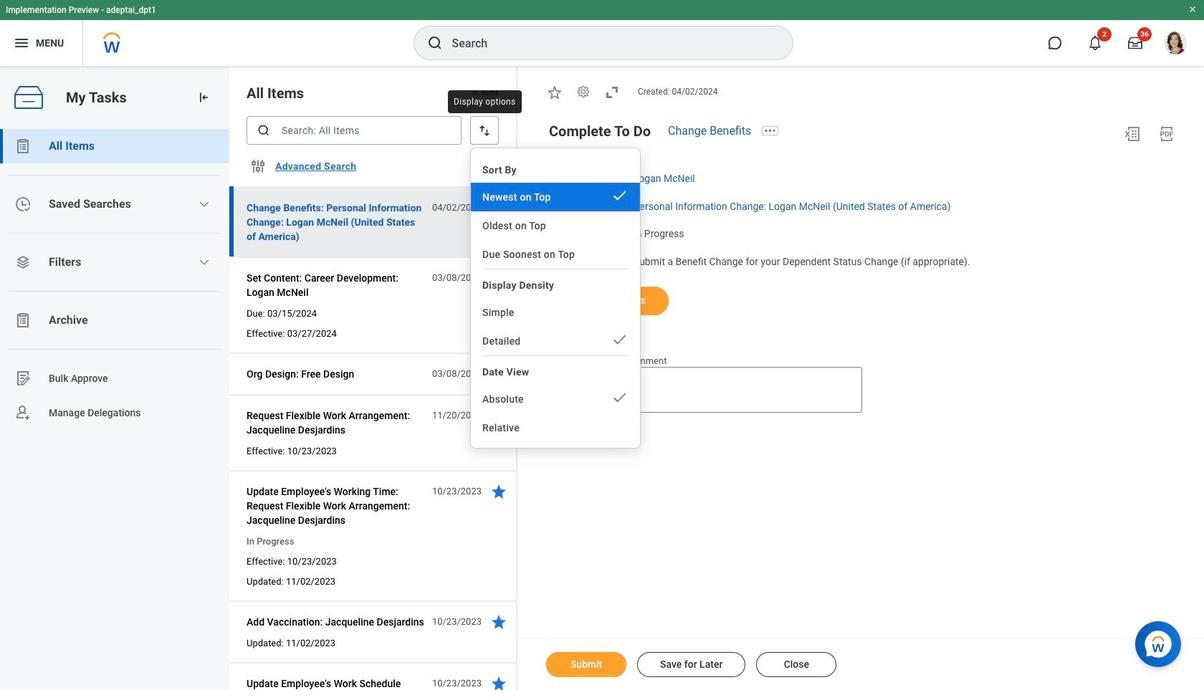Task type: vqa. For each thing, say whether or not it's contained in the screenshot.
preview
no



Task type: locate. For each thing, give the bounding box(es) containing it.
tooltip
[[445, 87, 525, 116]]

fullscreen image
[[604, 84, 621, 101]]

1 vertical spatial check image
[[612, 331, 629, 348]]

check image
[[612, 187, 629, 204], [612, 331, 629, 348], [612, 389, 629, 407]]

4 star image from the top
[[490, 614, 508, 631]]

2 check image from the top
[[612, 331, 629, 348]]

1 vertical spatial chevron down image
[[199, 257, 210, 268]]

rename image
[[14, 370, 32, 387]]

1 star image from the top
[[490, 270, 508, 287]]

clipboard image up rename icon
[[14, 312, 32, 329]]

2 star image from the top
[[490, 366, 508, 383]]

clipboard image
[[14, 138, 32, 155], [14, 312, 32, 329]]

1 clipboard image from the top
[[14, 138, 32, 155]]

chevron down image
[[199, 199, 210, 210], [199, 257, 210, 268]]

search image
[[257, 123, 271, 138]]

1 chevron down image from the top
[[199, 199, 210, 210]]

user plus image
[[14, 404, 32, 422]]

None text field
[[584, 367, 863, 413]]

0 vertical spatial clipboard image
[[14, 138, 32, 155]]

configure image
[[250, 158, 267, 175]]

3 check image from the top
[[612, 389, 629, 407]]

star image
[[546, 84, 564, 101], [490, 199, 508, 217], [490, 407, 508, 424], [490, 675, 508, 690]]

menu
[[471, 154, 640, 442]]

2 vertical spatial check image
[[612, 389, 629, 407]]

2 chevron down image from the top
[[199, 257, 210, 268]]

star image
[[490, 270, 508, 287], [490, 366, 508, 383], [490, 483, 508, 500], [490, 614, 508, 631]]

clipboard image up clock check icon at the top
[[14, 138, 32, 155]]

profile logan mcneil image
[[1164, 32, 1187, 57]]

clock check image
[[14, 196, 32, 213]]

1 vertical spatial clipboard image
[[14, 312, 32, 329]]

0 vertical spatial check image
[[612, 187, 629, 204]]

notifications large image
[[1088, 36, 1103, 50]]

0 vertical spatial chevron down image
[[199, 199, 210, 210]]

transformation import image
[[196, 90, 211, 105]]

list
[[0, 129, 229, 430]]

banner
[[0, 0, 1204, 66]]



Task type: describe. For each thing, give the bounding box(es) containing it.
chevron down image for perspective image
[[199, 257, 210, 268]]

perspective image
[[14, 254, 32, 271]]

close environment banner image
[[1189, 5, 1197, 14]]

view printable version (pdf) image
[[1159, 125, 1176, 143]]

chevron down image for clock check icon at the top
[[199, 199, 210, 210]]

search image
[[426, 34, 443, 52]]

export to excel image
[[1124, 125, 1141, 143]]

2 clipboard image from the top
[[14, 312, 32, 329]]

Search: All Items text field
[[247, 116, 462, 145]]

inbox large image
[[1128, 36, 1143, 50]]

justify image
[[13, 34, 30, 52]]

Search Workday  search field
[[452, 27, 763, 59]]

1 check image from the top
[[612, 187, 629, 204]]

sort image
[[477, 123, 492, 138]]

action bar region
[[518, 638, 1204, 690]]

gear image
[[576, 85, 591, 99]]

3 star image from the top
[[490, 483, 508, 500]]

item list element
[[229, 66, 518, 690]]



